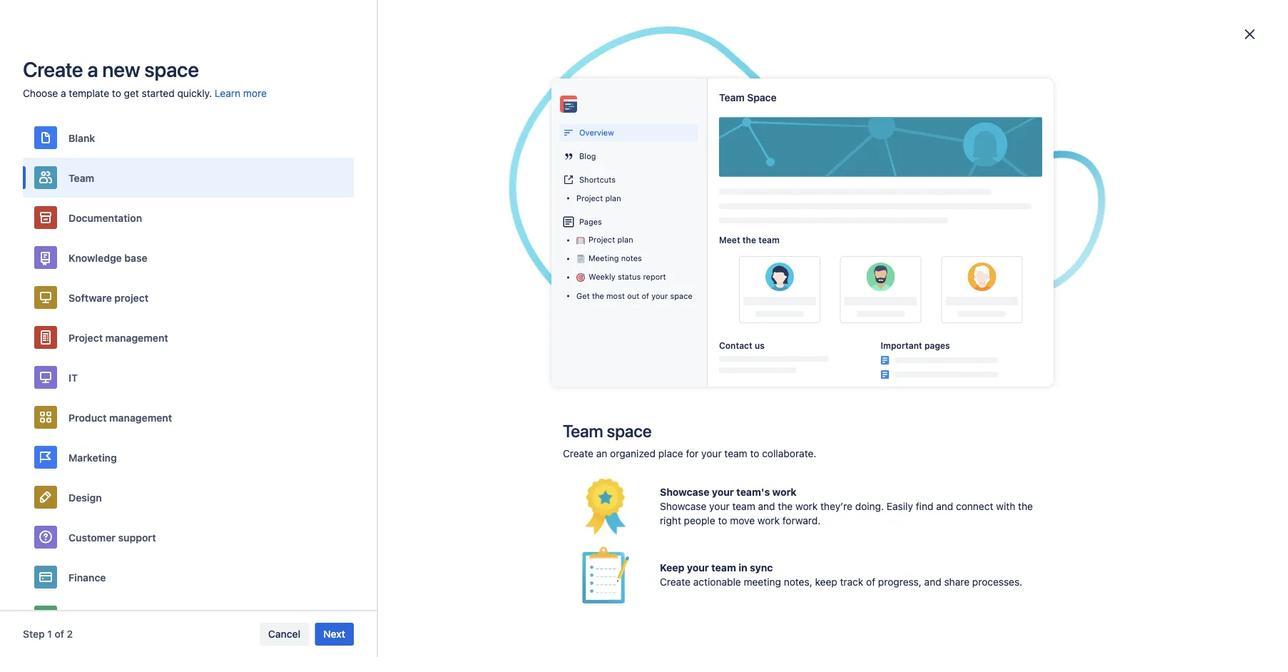 Task type: locate. For each thing, give the bounding box(es) containing it.
2 horizontal spatial a
[[925, 65, 931, 77]]

to inside create a new space choose a template to get started quickly. learn more
[[112, 87, 121, 99]]

2 horizontal spatial of
[[867, 576, 876, 588]]

0 vertical spatial team
[[720, 91, 745, 103]]

matched
[[557, 538, 597, 549]]

jhgcxhj
[[591, 192, 624, 203]]

your up actionable
[[687, 562, 709, 574]]

filters. left try at the bottom right
[[623, 538, 652, 549]]

0 horizontal spatial with
[[700, 538, 719, 549]]

space inside region
[[497, 192, 525, 203]]

2 vertical spatial spaces
[[522, 538, 554, 549]]

1 horizontal spatial find
[[916, 501, 934, 513]]

project down software
[[69, 332, 103, 344]]

cancel
[[268, 629, 301, 640]]

your right for
[[702, 448, 722, 460]]

0 vertical spatial work
[[773, 486, 797, 498]]

blog
[[580, 151, 596, 161]]

to left get
[[112, 87, 121, 99]]

1 horizontal spatial team
[[563, 421, 603, 441]]

team
[[720, 91, 745, 103], [69, 172, 94, 184], [563, 421, 603, 441]]

work up forward.
[[796, 501, 818, 513]]

move
[[730, 515, 755, 527]]

2 vertical spatial of
[[55, 629, 64, 640]]

management
[[105, 332, 168, 344], [109, 412, 172, 423]]

1 vertical spatial showcase
[[660, 501, 707, 513]]

space inside create a new space choose a template to get started quickly. learn more
[[144, 57, 199, 81]]

your
[[652, 292, 668, 301], [702, 448, 722, 460], [712, 486, 734, 498], [710, 501, 730, 513], [600, 538, 621, 549], [687, 562, 709, 574]]

plan
[[606, 194, 621, 203], [618, 235, 634, 244]]

showcase up the right
[[660, 501, 707, 513]]

0 vertical spatial to
[[112, 87, 121, 99]]

with inside showcase your team's work showcase your team and the work they're doing. easily find and connect with the right people to move work forward.
[[997, 501, 1016, 513]]

meeting
[[589, 254, 619, 263]]

team left space
[[720, 91, 745, 103]]

meet
[[720, 235, 741, 245]]

your down report
[[652, 292, 668, 301]]

and left share
[[925, 576, 942, 588]]

team button
[[23, 158, 354, 198]]

documentation button
[[23, 198, 354, 238]]

of
[[642, 292, 650, 301], [867, 576, 876, 588], [55, 629, 64, 640]]

software
[[69, 292, 112, 304]]

work right move
[[758, 515, 780, 527]]

communal button
[[809, 309, 866, 327]]

find right easily
[[916, 501, 934, 513]]

management for product management
[[109, 412, 172, 423]]

to
[[112, 87, 121, 99], [751, 448, 760, 460], [718, 515, 728, 527]]

couldn't
[[566, 509, 627, 529]]

:notepad_spiral: image
[[577, 255, 585, 263]]

team inside the keep your team in sync create actionable meeting notes, keep track of progress, and share processes.
[[712, 562, 737, 574]]

0 horizontal spatial team
[[69, 172, 94, 184]]

to inside team space create an organized place for your team to collaborate.
[[751, 448, 760, 460]]

team for space
[[563, 421, 603, 441]]

collaborate.
[[763, 448, 817, 460]]

1 vertical spatial team
[[69, 172, 94, 184]]

management down project in the left top of the page
[[105, 332, 168, 344]]

with right connect
[[997, 501, 1016, 513]]

work
[[773, 486, 797, 498], [796, 501, 818, 513], [758, 515, 780, 527]]

project plan down shortcuts
[[577, 194, 621, 203]]

the up forward.
[[778, 501, 793, 513]]

it
[[69, 372, 78, 383]]

1 horizontal spatial of
[[642, 292, 650, 301]]

spaces right all
[[338, 258, 392, 278]]

2 filters. from the left
[[750, 538, 779, 549]]

to left collaborate.
[[751, 448, 760, 460]]

progress,
[[879, 576, 922, 588]]

your inside team space create an organized place for your team to collaborate.
[[702, 448, 722, 460]]

2 horizontal spatial team
[[720, 91, 745, 103]]

project management button
[[23, 318, 354, 358]]

spaces up the fewer
[[693, 509, 746, 529]]

management for project management
[[105, 332, 168, 344]]

management inside 'button'
[[109, 412, 172, 423]]

0 vertical spatial management
[[105, 332, 168, 344]]

team right meet
[[759, 235, 780, 245]]

place
[[659, 448, 684, 460]]

1 vertical spatial plan
[[618, 235, 634, 244]]

filters. up sync
[[750, 538, 779, 549]]

notes,
[[784, 576, 813, 588]]

all
[[315, 258, 334, 278]]

with down people
[[700, 538, 719, 549]]

team down blank
[[69, 172, 94, 184]]

0 horizontal spatial filters.
[[623, 538, 652, 549]]

0 vertical spatial showcase
[[660, 486, 710, 498]]

filters.
[[623, 538, 652, 549], [750, 538, 779, 549]]

personal
[[875, 312, 912, 323]]

your spaces region
[[315, 106, 970, 236]]

project
[[577, 194, 603, 203], [589, 235, 615, 244], [69, 332, 103, 344]]

1 showcase from the top
[[660, 486, 710, 498]]

project up meeting
[[589, 235, 615, 244]]

:notepad_spiral: image
[[577, 255, 585, 263]]

0 vertical spatial plan
[[606, 194, 621, 203]]

0 horizontal spatial spaces
[[338, 258, 392, 278]]

2
[[67, 629, 73, 640]]

support
[[118, 532, 156, 543]]

meet the team
[[720, 235, 780, 245]]

of right out
[[642, 292, 650, 301]]

contact us
[[720, 340, 765, 350]]

2 vertical spatial team
[[563, 421, 603, 441]]

organized
[[610, 448, 656, 460]]

project
[[115, 292, 149, 304]]

2 vertical spatial project
[[69, 332, 103, 344]]

software project button
[[23, 278, 354, 318]]

team inside team space create an organized place for your team to collaborate.
[[563, 421, 603, 441]]

and inside the keep your team in sync create actionable meeting notes, keep track of progress, and share processes.
[[925, 576, 942, 588]]

0 horizontal spatial of
[[55, 629, 64, 640]]

with inside all spaces region
[[700, 538, 719, 549]]

0 horizontal spatial find
[[630, 509, 659, 529]]

the right meet
[[743, 235, 757, 245]]

create
[[23, 57, 83, 81], [891, 65, 922, 77], [563, 448, 594, 460], [660, 576, 691, 588]]

giulia
[[328, 192, 353, 203]]

banner
[[0, 0, 1285, 40]]

1 horizontal spatial a
[[87, 57, 98, 81]]

space
[[144, 57, 199, 81], [933, 65, 961, 77], [497, 192, 525, 203], [671, 292, 693, 301], [607, 421, 652, 441]]

team up team's
[[725, 448, 748, 460]]

1 horizontal spatial to
[[718, 515, 728, 527]]

marketing button
[[23, 438, 354, 478]]

0 vertical spatial of
[[642, 292, 650, 301]]

of inside the keep your team in sync create actionable meeting notes, keep track of progress, and share processes.
[[867, 576, 876, 588]]

keep
[[816, 576, 838, 588]]

0 vertical spatial spaces
[[338, 258, 392, 278]]

the right connect
[[1019, 501, 1034, 513]]

plan down shortcuts
[[606, 194, 621, 203]]

management inside "button"
[[105, 332, 168, 344]]

no
[[506, 538, 519, 549]]

0 horizontal spatial to
[[112, 87, 121, 99]]

next
[[324, 629, 345, 640]]

masi
[[356, 192, 377, 203]]

to inside showcase your team's work showcase your team and the work they're doing. easily find and connect with the right people to move work forward.
[[718, 515, 728, 527]]

0 vertical spatial with
[[997, 501, 1016, 513]]

2 showcase from the top
[[660, 501, 707, 513]]

1 horizontal spatial with
[[997, 501, 1016, 513]]

an
[[597, 448, 608, 460]]

a
[[87, 57, 98, 81], [925, 65, 931, 77], [61, 87, 66, 99]]

and
[[758, 501, 776, 513], [937, 501, 954, 513], [925, 576, 942, 588]]

software project
[[69, 292, 149, 304]]

1 vertical spatial of
[[867, 576, 876, 588]]

your down couldn't
[[600, 538, 621, 549]]

work right team's
[[773, 486, 797, 498]]

showcase up any
[[660, 486, 710, 498]]

of right track at the bottom right of the page
[[867, 576, 876, 588]]

overview
[[580, 128, 614, 137]]

in
[[739, 562, 748, 574]]

team up actionable
[[712, 562, 737, 574]]

:dart: image
[[577, 273, 585, 282]]

spaces right 'no'
[[522, 538, 554, 549]]

no spaces matched your filters. try again with fewer filters.
[[506, 538, 779, 549]]

processes.
[[973, 576, 1023, 588]]

1 horizontal spatial spaces
[[522, 538, 554, 549]]

team up an
[[563, 421, 603, 441]]

2 horizontal spatial to
[[751, 448, 760, 460]]

2 vertical spatial work
[[758, 515, 780, 527]]

1 vertical spatial to
[[751, 448, 760, 460]]

create a new space dialog
[[0, 0, 1285, 657]]

your inside all spaces region
[[600, 538, 621, 549]]

we couldn't find any spaces
[[539, 509, 746, 529]]

customer
[[69, 532, 116, 543]]

of right 1
[[55, 629, 64, 640]]

find up no spaces matched your filters. try again with fewer filters. at the bottom of the page
[[630, 509, 659, 529]]

1 vertical spatial management
[[109, 412, 172, 423]]

project down shortcuts
[[577, 194, 603, 203]]

next button
[[315, 623, 354, 646]]

to left move
[[718, 515, 728, 527]]

knowledge base
[[69, 252, 148, 264]]

management right product
[[109, 412, 172, 423]]

a inside create a space popup button
[[925, 65, 931, 77]]

plan up notes
[[618, 235, 634, 244]]

space
[[748, 91, 777, 103]]

1 vertical spatial with
[[700, 538, 719, 549]]

team space
[[720, 91, 777, 103]]

1 horizontal spatial filters.
[[750, 538, 779, 549]]

product
[[69, 412, 107, 423]]

0 vertical spatial project plan
[[577, 194, 621, 203]]

1 vertical spatial spaces
[[693, 509, 746, 529]]

shortcuts
[[580, 175, 616, 184]]

us
[[755, 340, 765, 350]]

project plan up meeting notes
[[589, 235, 634, 244]]

communal
[[814, 312, 860, 323]]

team up move
[[733, 501, 756, 513]]

2 vertical spatial to
[[718, 515, 728, 527]]

1 vertical spatial work
[[796, 501, 818, 513]]

1 filters. from the left
[[623, 538, 652, 549]]

right
[[660, 515, 682, 527]]

new
[[102, 57, 140, 81]]



Task type: describe. For each thing, give the bounding box(es) containing it.
create inside popup button
[[891, 65, 922, 77]]

doing.
[[856, 501, 884, 513]]

blank button
[[23, 118, 354, 158]]

important
[[881, 340, 923, 350]]

team inside button
[[69, 172, 94, 184]]

out
[[628, 292, 640, 301]]

all spaces region
[[315, 256, 970, 551]]

team for space
[[720, 91, 745, 103]]

create a space button
[[882, 60, 970, 83]]

step 1 of 2
[[23, 629, 73, 640]]

any
[[663, 509, 689, 529]]

sync
[[750, 562, 773, 574]]

find inside showcase your team's work showcase your team and the work they're doing. easily find and connect with the right people to move work forward.
[[916, 501, 934, 513]]

create inside the keep your team in sync create actionable meeting notes, keep track of progress, and share processes.
[[660, 576, 691, 588]]

1
[[47, 629, 52, 640]]

marketing
[[69, 452, 117, 463]]

step
[[23, 629, 45, 640]]

starred
[[768, 312, 800, 323]]

and down team's
[[758, 501, 776, 513]]

track
[[841, 576, 864, 588]]

pages
[[580, 217, 602, 226]]

a for space
[[925, 65, 931, 77]]

open image
[[540, 309, 557, 326]]

design
[[69, 492, 102, 503]]

they're
[[821, 501, 853, 513]]

cancel button
[[260, 623, 309, 646]]

share
[[945, 576, 970, 588]]

1 vertical spatial project
[[589, 235, 615, 244]]

showcase your team's work showcase your team and the work they're doing. easily find and connect with the right people to move work forward.
[[660, 486, 1034, 527]]

customer support
[[69, 532, 156, 543]]

started
[[142, 87, 175, 99]]

find inside all spaces region
[[630, 509, 659, 529]]

weekly status report
[[589, 272, 666, 282]]

we
[[539, 509, 563, 529]]

starred button
[[762, 309, 806, 327]]

your inside the keep your team in sync create actionable meeting notes, keep track of progress, and share processes.
[[687, 562, 709, 574]]

knowledge base button
[[23, 238, 354, 278]]

try
[[655, 538, 669, 549]]

meeting notes
[[589, 254, 642, 263]]

customer support button
[[23, 518, 354, 557]]

most
[[607, 292, 625, 301]]

forward.
[[783, 515, 821, 527]]

for
[[686, 448, 699, 460]]

people
[[684, 515, 716, 527]]

get
[[124, 87, 139, 99]]

jhgcxhj link
[[579, 135, 706, 225]]

finance
[[69, 572, 106, 583]]

more
[[243, 87, 267, 99]]

giulia masi link
[[316, 135, 442, 225]]

spaces for all spaces
[[338, 258, 392, 278]]

choose
[[23, 87, 58, 99]]

product management
[[69, 412, 172, 423]]

1 vertical spatial project plan
[[589, 235, 634, 244]]

knowledge
[[69, 252, 122, 264]]

keep your team in sync create actionable meeting notes, keep track of progress, and share processes.
[[660, 562, 1023, 588]]

Filter by title field
[[331, 307, 453, 327]]

create inside create a new space choose a template to get started quickly. learn more
[[23, 57, 83, 81]]

starred image
[[546, 171, 563, 188]]

template
[[69, 87, 109, 99]]

base
[[124, 252, 148, 264]]

blank
[[69, 132, 95, 144]]

actionable
[[694, 576, 741, 588]]

easily
[[887, 501, 914, 513]]

connect
[[957, 501, 994, 513]]

space inside team space create an organized place for your team to collaborate.
[[607, 421, 652, 441]]

broken magnifying glass image
[[595, 358, 690, 487]]

:goal: image
[[577, 236, 585, 245]]

space inside popup button
[[933, 65, 961, 77]]

2 horizontal spatial spaces
[[693, 509, 746, 529]]

0 vertical spatial project
[[577, 194, 603, 203]]

again
[[672, 538, 697, 549]]

and left connect
[[937, 501, 954, 513]]

close image
[[1242, 26, 1259, 43]]

team's
[[737, 486, 770, 498]]

all spaces
[[315, 258, 392, 278]]

team inside team space create an organized place for your team to collaborate.
[[725, 448, 748, 460]]

spaces for no spaces matched your filters. try again with fewer filters.
[[522, 538, 554, 549]]

spaces
[[315, 61, 382, 85]]

your up people
[[710, 501, 730, 513]]

the right get
[[592, 292, 604, 301]]

meeting
[[744, 576, 782, 588]]

my first space link
[[447, 135, 574, 225]]

notes
[[621, 254, 642, 263]]

project inside "button"
[[69, 332, 103, 344]]

finance button
[[23, 557, 354, 597]]

documentation
[[69, 212, 142, 224]]

a for new
[[87, 57, 98, 81]]

your left team's
[[712, 486, 734, 498]]

create a new space choose a template to get started quickly. learn more
[[23, 57, 267, 99]]

first
[[476, 192, 494, 203]]

learn more link
[[215, 86, 267, 101]]

team space create an organized place for your team to collaborate.
[[563, 421, 817, 460]]

pages
[[925, 340, 951, 350]]

fewer
[[722, 538, 747, 549]]

my
[[460, 192, 473, 203]]

product management button
[[23, 398, 354, 438]]

Search field
[[1014, 8, 1156, 31]]

create inside team space create an organized place for your team to collaborate.
[[563, 448, 594, 460]]

watching button
[[708, 309, 759, 327]]

:dart: image
[[577, 273, 585, 282]]

status
[[618, 272, 641, 282]]

weekly
[[589, 272, 616, 282]]

keep
[[660, 562, 685, 574]]

watching
[[713, 312, 754, 323]]

archived button
[[921, 309, 970, 327]]

important pages
[[881, 340, 951, 350]]

0 horizontal spatial a
[[61, 87, 66, 99]]

quickly.
[[177, 87, 212, 99]]

:goal: image
[[577, 236, 585, 245]]

team inside showcase your team's work showcase your team and the work they're doing. easily find and connect with the right people to move work forward.
[[733, 501, 756, 513]]

project management
[[69, 332, 168, 344]]



Task type: vqa. For each thing, say whether or not it's contained in the screenshot.
THE NO on the bottom of page
yes



